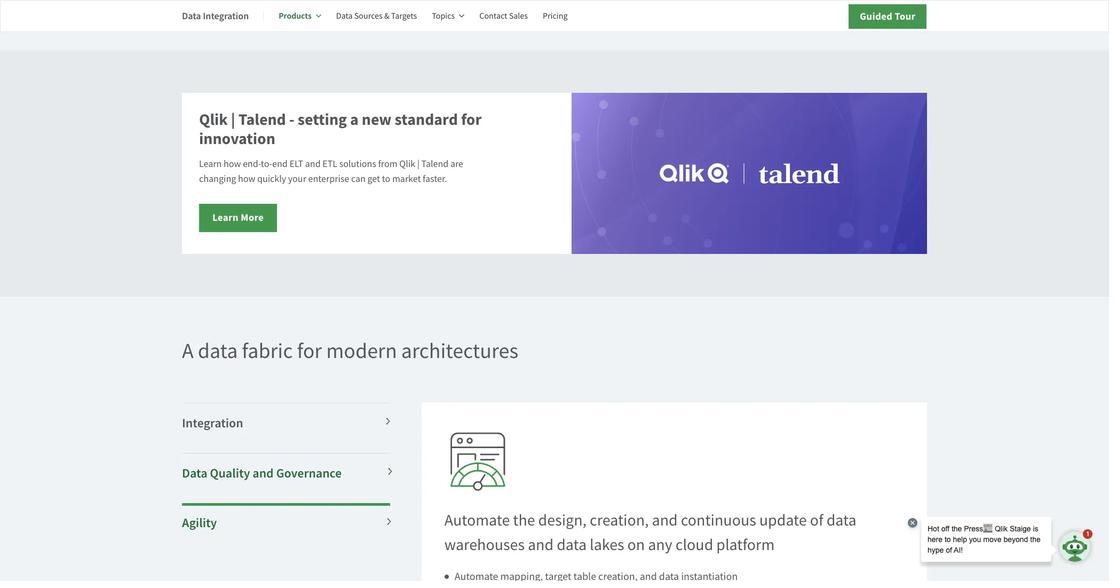 Task type: locate. For each thing, give the bounding box(es) containing it.
0 vertical spatial how
[[224, 158, 241, 170]]

platform
[[717, 535, 775, 555]]

changing
[[199, 173, 236, 185]]

governance
[[276, 465, 342, 482]]

1 vertical spatial learn
[[212, 211, 239, 224]]

0 horizontal spatial qlik
[[199, 109, 228, 130]]

and
[[305, 158, 321, 170], [253, 465, 274, 482], [652, 510, 678, 530], [528, 535, 554, 555]]

to
[[382, 173, 390, 185]]

any
[[648, 535, 672, 555]]

1 vertical spatial for
[[297, 337, 322, 364]]

data right the a on the left bottom
[[198, 337, 238, 364]]

how down the end- at the top left of page
[[238, 173, 255, 185]]

0 vertical spatial integration
[[203, 9, 249, 22]]

market
[[392, 173, 421, 185]]

talend left -
[[239, 109, 286, 130]]

elt
[[290, 158, 303, 170]]

new
[[362, 109, 392, 130]]

1 vertical spatial talend
[[421, 158, 449, 170]]

0 horizontal spatial for
[[297, 337, 322, 364]]

1 horizontal spatial for
[[461, 109, 482, 130]]

data quality and governance
[[182, 465, 342, 482]]

0 vertical spatial for
[[461, 109, 482, 130]]

learn for learn how end-to-end elt and etl solutions from qlik | talend are changing how quickly your enterprise can get to market faster.
[[199, 158, 222, 170]]

pricing link
[[543, 3, 568, 29]]

data for data sources & targets
[[336, 11, 353, 21]]

and right quality on the bottom
[[253, 465, 274, 482]]

0 vertical spatial |
[[231, 109, 235, 130]]

products
[[279, 10, 312, 21]]

agility
[[182, 514, 217, 531]]

topics link
[[432, 3, 465, 29]]

on
[[628, 535, 645, 555]]

0 horizontal spatial |
[[231, 109, 235, 130]]

get
[[368, 173, 380, 185]]

1 vertical spatial integration
[[182, 415, 243, 432]]

talend inside qlik | talend - setting a new standard for innovation
[[239, 109, 286, 130]]

quickly
[[257, 173, 286, 185]]

for right standard
[[461, 109, 482, 130]]

0 vertical spatial data
[[198, 337, 238, 364]]

a
[[350, 109, 359, 130]]

can
[[351, 173, 366, 185]]

data
[[182, 9, 201, 22], [336, 11, 353, 21], [182, 465, 207, 482]]

sources
[[354, 11, 383, 21]]

data down 'design,'
[[557, 535, 587, 555]]

| inside learn how end-to-end elt and etl solutions from qlik | talend are changing how quickly your enterprise can get to market faster.
[[417, 158, 420, 170]]

| inside qlik | talend - setting a new standard for innovation
[[231, 109, 235, 130]]

data integration menu bar
[[182, 3, 583, 29]]

talend
[[239, 109, 286, 130], [421, 158, 449, 170]]

guided tour link
[[849, 4, 927, 29]]

0 vertical spatial learn
[[199, 158, 222, 170]]

1 horizontal spatial data
[[557, 535, 587, 555]]

for
[[461, 109, 482, 130], [297, 337, 322, 364]]

1 vertical spatial |
[[417, 158, 420, 170]]

update
[[760, 510, 807, 530]]

creation,
[[590, 510, 649, 530]]

0 vertical spatial talend
[[239, 109, 286, 130]]

a data fabric for modern architectures
[[182, 337, 518, 364]]

1 horizontal spatial talend
[[421, 158, 449, 170]]

how left the end- at the top left of page
[[224, 158, 241, 170]]

1 horizontal spatial |
[[417, 158, 420, 170]]

of
[[810, 510, 824, 530]]

warehouses
[[445, 535, 525, 555]]

integration link
[[182, 403, 392, 454]]

qlik inside learn how end-to-end elt and etl solutions from qlik | talend are changing how quickly your enterprise can get to market faster.
[[399, 158, 415, 170]]

talend up faster.
[[421, 158, 449, 170]]

learn more
[[212, 211, 264, 224]]

integration
[[203, 9, 249, 22], [182, 415, 243, 432]]

learn left the 'more'
[[212, 211, 239, 224]]

pricing
[[543, 11, 568, 21]]

sales
[[509, 11, 528, 21]]

quality
[[210, 465, 250, 482]]

0 horizontal spatial data
[[198, 337, 238, 364]]

&
[[384, 11, 390, 21]]

the
[[513, 510, 535, 530]]

data right of
[[827, 510, 857, 530]]

learn
[[199, 158, 222, 170], [212, 211, 239, 224]]

standard
[[395, 109, 458, 130]]

for right fabric
[[297, 337, 322, 364]]

2 horizontal spatial data
[[827, 510, 857, 530]]

automate
[[445, 510, 510, 530]]

data for data quality and governance
[[182, 465, 207, 482]]

1 vertical spatial qlik
[[399, 158, 415, 170]]

lakes
[[590, 535, 624, 555]]

for inside qlik | talend - setting a new standard for innovation
[[461, 109, 482, 130]]

setting
[[298, 109, 347, 130]]

tab list
[[182, 385, 394, 554]]

learn inside learn how end-to-end elt and etl solutions from qlik | talend are changing how quickly your enterprise can get to market faster.
[[199, 158, 222, 170]]

qlik inside qlik | talend - setting a new standard for innovation
[[199, 109, 228, 130]]

continuous
[[681, 510, 756, 530]]

data
[[198, 337, 238, 364], [827, 510, 857, 530], [557, 535, 587, 555]]

solutions
[[339, 158, 376, 170]]

cloud
[[676, 535, 713, 555]]

|
[[231, 109, 235, 130], [417, 158, 420, 170]]

learn for learn more
[[212, 211, 239, 224]]

contact
[[480, 11, 507, 21]]

2 vertical spatial data
[[557, 535, 587, 555]]

0 horizontal spatial talend
[[239, 109, 286, 130]]

qlik
[[199, 109, 228, 130], [399, 158, 415, 170]]

products link
[[279, 3, 321, 29]]

learn how end-to-end elt and etl solutions from qlik | talend are changing how quickly your enterprise can get to market faster.
[[199, 158, 463, 185]]

1 horizontal spatial qlik
[[399, 158, 415, 170]]

to-
[[261, 158, 272, 170]]

how
[[224, 158, 241, 170], [238, 173, 255, 185]]

topics
[[432, 11, 455, 21]]

0 vertical spatial qlik
[[199, 109, 228, 130]]

and right elt
[[305, 158, 321, 170]]

learn up changing
[[199, 158, 222, 170]]



Task type: vqa. For each thing, say whether or not it's contained in the screenshot.
Delivery
no



Task type: describe. For each thing, give the bounding box(es) containing it.
agility | data integration solutions | data quality and integration image
[[450, 432, 505, 491]]

contact sales link
[[480, 3, 528, 29]]

and up any
[[652, 510, 678, 530]]

end
[[272, 158, 288, 170]]

a data fabric for modern architectures | forrester | data integration solutions | data quality and integration image
[[783, 0, 927, 7]]

your
[[288, 173, 306, 185]]

guided tour
[[860, 10, 916, 23]]

end-
[[243, 158, 261, 170]]

and down the
[[528, 535, 554, 555]]

fabric
[[242, 337, 293, 364]]

talend inside learn how end-to-end elt and etl solutions from qlik | talend are changing how quickly your enterprise can get to market faster.
[[421, 158, 449, 170]]

learn more link
[[199, 204, 277, 232]]

contact sales
[[480, 11, 528, 21]]

design,
[[538, 510, 587, 530]]

data sources & targets link
[[336, 3, 417, 29]]

are
[[450, 158, 463, 170]]

qlik | talend - setting a new standard for innovation
[[199, 109, 482, 149]]

data integration
[[182, 9, 249, 22]]

data quality and governance link
[[182, 453, 394, 504]]

a
[[182, 337, 194, 364]]

targets
[[391, 11, 417, 21]]

integration inside menu bar
[[203, 9, 249, 22]]

end-to-end etl solutions | data integration solutions | data quality and integration image
[[572, 93, 927, 254]]

tour
[[895, 10, 916, 23]]

1 vertical spatial data
[[827, 510, 857, 530]]

tab list containing integration
[[182, 385, 394, 554]]

automate the design, creation, and continuous update of data warehouses and data lakes on any cloud platform
[[445, 510, 857, 555]]

modern
[[326, 337, 397, 364]]

from
[[378, 158, 397, 170]]

data sources & targets
[[336, 11, 417, 21]]

more
[[241, 211, 264, 224]]

integration inside tab list
[[182, 415, 243, 432]]

innovation
[[199, 128, 275, 149]]

faster.
[[423, 173, 447, 185]]

-
[[289, 109, 295, 130]]

and inside learn how end-to-end elt and etl solutions from qlik | talend are changing how quickly your enterprise can get to market faster.
[[305, 158, 321, 170]]

agility link
[[182, 503, 393, 554]]

1 vertical spatial how
[[238, 173, 255, 185]]

a data fabric for modern architectures | gartner | data integration solutions | data quality and integration image
[[397, 0, 541, 7]]

enterprise
[[308, 173, 349, 185]]

data for data integration
[[182, 9, 201, 22]]

guided
[[860, 10, 893, 23]]

etl
[[323, 158, 337, 170]]

architectures
[[401, 337, 518, 364]]



